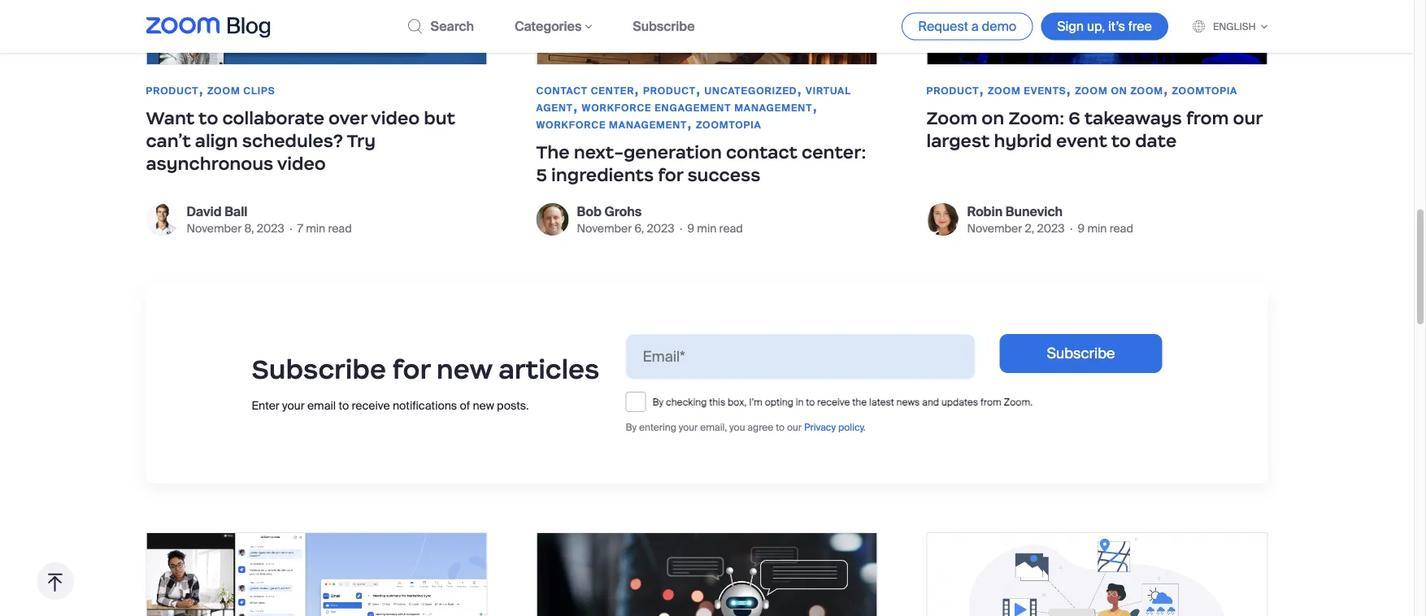 Task type: vqa. For each thing, say whether or not it's contained in the screenshot.
'posts.'
yes



Task type: locate. For each thing, give the bounding box(es) containing it.
zoomtopia link down workforce engagement management link
[[696, 119, 762, 131]]

from
[[1186, 107, 1229, 129], [981, 396, 1002, 408]]

0 horizontal spatial product
[[146, 85, 199, 97]]

9 down robin bunevich "link"
[[1078, 221, 1085, 236]]

1 horizontal spatial our
[[1233, 107, 1263, 129]]

min for ,
[[697, 221, 717, 236]]

1 horizontal spatial by
[[653, 396, 664, 408]]

1 vertical spatial for
[[392, 352, 430, 386]]

email
[[307, 398, 336, 413]]

1 vertical spatial our
[[787, 421, 802, 434]]

1 vertical spatial your
[[679, 421, 698, 434]]

0 vertical spatial zoomtopia
[[1172, 85, 1238, 97]]

november for product , zoom events , zoom on zoom , zoomtopia
[[967, 221, 1022, 236]]

your
[[282, 398, 305, 413], [679, 421, 698, 434]]

2 horizontal spatial november
[[967, 221, 1022, 236]]

1 horizontal spatial on
[[1111, 85, 1128, 97]]

0 horizontal spatial zoomtopia link
[[696, 119, 762, 131]]

5
[[536, 164, 547, 186]]

by entering your email, you agree to our privacy policy .
[[626, 421, 866, 434]]

3 product link from the left
[[927, 85, 979, 97]]

2 november from the left
[[577, 221, 632, 236]]

2 min from the left
[[697, 221, 717, 236]]

to right agree
[[776, 421, 785, 434]]

read
[[328, 221, 352, 236], [719, 221, 743, 236], [1110, 221, 1133, 236]]

by left "entering"
[[626, 421, 637, 434]]

1 vertical spatial from
[[981, 396, 1002, 408]]

9 down the bob grohs link
[[687, 221, 694, 236]]

0 vertical spatial zoomtopia link
[[1172, 85, 1238, 97]]

product link up largest on the right of the page
[[927, 85, 979, 97]]

receive
[[817, 396, 850, 408], [352, 398, 390, 413]]

for
[[658, 164, 683, 186], [392, 352, 430, 386]]

from left the zoom.
[[981, 396, 1002, 408]]

9 min read for ,
[[687, 221, 743, 236]]

0 horizontal spatial our
[[787, 421, 802, 434]]

2 horizontal spatial product
[[927, 85, 979, 97]]

2 horizontal spatial product link
[[927, 85, 979, 97]]

min down the bob grohs link
[[697, 221, 717, 236]]

your left email,
[[679, 421, 698, 434]]

1 horizontal spatial 9
[[1078, 221, 1085, 236]]

min right the 7
[[306, 221, 325, 236]]

2 horizontal spatial 2023
[[1037, 221, 1065, 236]]

product link up "engagement"
[[643, 85, 696, 97]]

9 min read down success on the top of page
[[687, 221, 743, 236]]

1 product link from the left
[[146, 85, 199, 97]]

0 horizontal spatial your
[[282, 398, 305, 413]]

robin bunevich image
[[927, 203, 959, 236]]

notifications
[[393, 398, 457, 413]]

request a demo link
[[902, 13, 1033, 40]]

zoomtopia link down english dropdown button
[[1172, 85, 1238, 97]]

product up "engagement"
[[643, 85, 696, 97]]

receive right email
[[352, 398, 390, 413]]

for up 'notifications'
[[392, 352, 430, 386]]

robin bunevich
[[967, 203, 1063, 220]]

product
[[146, 85, 199, 97], [643, 85, 696, 97], [927, 85, 979, 97]]

subscribe for subscribe for new articles
[[252, 352, 386, 386]]

min for product , zoom events , zoom on zoom , zoomtopia
[[1087, 221, 1107, 236]]

posts.
[[497, 398, 529, 413]]

product link up want
[[146, 85, 199, 97]]

min down robin bunevich "link"
[[1087, 221, 1107, 236]]

by checking this box, i'm opting in to receive the latest news and updates from zoom.
[[653, 396, 1033, 408]]

0 horizontal spatial 2023
[[257, 221, 284, 236]]

updates
[[942, 396, 978, 408]]

video up try
[[371, 107, 420, 129]]

zoom on zoom: 6 takeaways from our largest hybrid event to date
[[927, 107, 1263, 152]]

product link
[[146, 85, 199, 97], [643, 85, 696, 97], [927, 85, 979, 97]]

1 vertical spatial on
[[982, 107, 1004, 129]]

9 for product , zoom events , zoom on zoom , zoomtopia
[[1078, 221, 1085, 236]]

2 horizontal spatial min
[[1087, 221, 1107, 236]]

3 november from the left
[[967, 221, 1022, 236]]

1 2023 from the left
[[257, 221, 284, 236]]

2 read from the left
[[719, 221, 743, 236]]

workforce down agent
[[536, 119, 606, 131]]

0 horizontal spatial by
[[626, 421, 637, 434]]

events
[[1024, 85, 1066, 97]]

for down generation
[[658, 164, 683, 186]]

1 9 from the left
[[687, 221, 694, 236]]

0 horizontal spatial receive
[[352, 398, 390, 413]]

demo
[[982, 18, 1017, 35]]

subscribe for subscribe 'button'
[[1047, 344, 1115, 363]]

9
[[687, 221, 694, 236], [1078, 221, 1085, 236]]

david ball image
[[146, 203, 178, 236]]

0 horizontal spatial 9 min read
[[687, 221, 743, 236]]

up,
[[1087, 18, 1105, 35]]

0 horizontal spatial on
[[982, 107, 1004, 129]]

november down david ball
[[187, 221, 242, 236]]

0 vertical spatial our
[[1233, 107, 1263, 129]]

david
[[187, 203, 222, 220]]

0 vertical spatial from
[[1186, 107, 1229, 129]]

2 9 from the left
[[1078, 221, 1085, 236]]

management up generation
[[609, 119, 687, 131]]

want
[[146, 107, 195, 129]]

read down robin bunevich "link"
[[1110, 221, 1133, 236]]

3 min from the left
[[1087, 221, 1107, 236]]

categories button
[[515, 18, 592, 35]]

1 horizontal spatial 9 min read
[[1078, 221, 1133, 236]]

receive up privacy policy link
[[817, 396, 850, 408]]

want to collaborate over video but can't align schedules? try asynchronous video
[[146, 107, 455, 174]]

0 vertical spatial new
[[437, 352, 492, 386]]

1 vertical spatial by
[[626, 421, 637, 434]]

1 vertical spatial management
[[609, 119, 687, 131]]

1 min from the left
[[306, 221, 325, 236]]

0 horizontal spatial min
[[306, 221, 325, 236]]

to up align
[[198, 107, 218, 129]]

workforce management link
[[536, 119, 687, 131]]

agent
[[536, 102, 573, 114]]

november down bob grohs
[[577, 221, 632, 236]]

on up takeaways
[[1111, 85, 1128, 97]]

,
[[199, 77, 203, 100], [635, 77, 639, 100], [696, 77, 700, 100], [797, 77, 802, 100], [979, 77, 984, 100], [1066, 77, 1071, 100], [1164, 77, 1168, 100], [573, 94, 578, 117], [813, 94, 817, 117], [687, 111, 692, 134]]

0 vertical spatial for
[[658, 164, 683, 186]]

news
[[896, 396, 920, 408]]

0 horizontal spatial subscribe
[[252, 352, 386, 386]]

3 read from the left
[[1110, 221, 1133, 236]]

0 horizontal spatial november
[[187, 221, 242, 236]]

align
[[195, 130, 238, 152]]

uncategorized link
[[705, 85, 797, 97]]

1 vertical spatial zoomtopia
[[696, 119, 762, 131]]

product up want
[[146, 85, 199, 97]]

read down success on the top of page
[[719, 221, 743, 236]]

articles
[[499, 352, 600, 386]]

november 8, 2023
[[187, 221, 284, 236]]

product for product , zoom clips
[[146, 85, 199, 97]]

the next-generation contact center: 5 ingredients for success link
[[536, 141, 878, 186]]

new
[[437, 352, 492, 386], [473, 398, 494, 413]]

1 vertical spatial video
[[277, 152, 326, 174]]

entering
[[639, 421, 676, 434]]

1 horizontal spatial zoomtopia
[[1172, 85, 1238, 97]]

search link
[[408, 18, 474, 35]]

1 horizontal spatial for
[[658, 164, 683, 186]]

request a demo
[[918, 18, 1017, 35]]

2 product from the left
[[643, 85, 696, 97]]

7 min read
[[297, 221, 352, 236]]

sign
[[1057, 18, 1084, 35]]

product inside product , zoom clips
[[146, 85, 199, 97]]

subscribe inside 'button'
[[1047, 344, 1115, 363]]

1 horizontal spatial read
[[719, 221, 743, 236]]

hybrid
[[994, 130, 1052, 152]]

virtual agent
[[536, 85, 851, 114]]

read right the 7
[[328, 221, 352, 236]]

1 horizontal spatial video
[[371, 107, 420, 129]]

0 horizontal spatial read
[[328, 221, 352, 236]]

try
[[347, 130, 376, 152]]

0 horizontal spatial management
[[609, 119, 687, 131]]

on up hybrid at top right
[[982, 107, 1004, 129]]

management down 'uncategorized' link at top
[[734, 102, 813, 114]]

your right the enter
[[282, 398, 305, 413]]

3 2023 from the left
[[1037, 221, 1065, 236]]

1 horizontal spatial product
[[643, 85, 696, 97]]

video
[[371, 107, 420, 129], [277, 152, 326, 174]]

0 horizontal spatial product link
[[146, 85, 199, 97]]

7
[[297, 221, 303, 236]]

9 min read
[[687, 221, 743, 236], [1078, 221, 1133, 236]]

1 9 min read from the left
[[687, 221, 743, 236]]

1 horizontal spatial from
[[1186, 107, 1229, 129]]

zoom left events at right top
[[988, 85, 1021, 97]]

0 vertical spatial video
[[371, 107, 420, 129]]

Email* email field
[[626, 334, 975, 380]]

2 horizontal spatial subscribe
[[1047, 344, 1115, 363]]

by
[[653, 396, 664, 408], [626, 421, 637, 434]]

by up "entering"
[[653, 396, 664, 408]]

november down robin
[[967, 221, 1022, 236]]

product up largest on the right of the page
[[927, 85, 979, 97]]

zoomtopia down english dropdown button
[[1172, 85, 1238, 97]]

on inside zoom on zoom: 6 takeaways from our largest hybrid event to date
[[982, 107, 1004, 129]]

checking
[[666, 396, 707, 408]]

the
[[536, 141, 570, 163]]

1 horizontal spatial your
[[679, 421, 698, 434]]

0 horizontal spatial zoomtopia
[[696, 119, 762, 131]]

2 product link from the left
[[643, 85, 696, 97]]

our
[[1233, 107, 1263, 129], [787, 421, 802, 434]]

1 horizontal spatial subscribe
[[633, 18, 695, 35]]

1 vertical spatial workforce
[[536, 119, 606, 131]]

2023 down robin bunevich "link"
[[1037, 221, 1065, 236]]

2023 down david ball link
[[257, 221, 284, 236]]

zoomtopia link
[[1172, 85, 1238, 97], [696, 119, 762, 131]]

next-
[[574, 141, 624, 163]]

1 horizontal spatial product link
[[643, 85, 696, 97]]

min
[[306, 221, 325, 236], [697, 221, 717, 236], [1087, 221, 1107, 236]]

new right of
[[473, 398, 494, 413]]

9 for ,
[[687, 221, 694, 236]]

product inside product , zoom events , zoom on zoom , zoomtopia
[[927, 85, 979, 97]]

enter
[[252, 398, 280, 413]]

product , zoom events , zoom on zoom , zoomtopia
[[927, 77, 1238, 100]]

zoom up largest on the right of the page
[[927, 107, 978, 129]]

2 horizontal spatial read
[[1110, 221, 1133, 236]]

zoomtopia down workforce engagement management link
[[696, 119, 762, 131]]

1 horizontal spatial 2023
[[647, 221, 674, 236]]

3 product from the left
[[927, 85, 979, 97]]

1 read from the left
[[328, 221, 352, 236]]

center
[[591, 85, 635, 97]]

0 horizontal spatial from
[[981, 396, 1002, 408]]

0 vertical spatial on
[[1111, 85, 1128, 97]]

9 min read down robin bunevich "link"
[[1078, 221, 1133, 236]]

1 horizontal spatial min
[[697, 221, 717, 236]]

to
[[198, 107, 218, 129], [1111, 130, 1131, 152], [806, 396, 815, 408], [339, 398, 349, 413], [776, 421, 785, 434]]

to down takeaways
[[1111, 130, 1131, 152]]

1 horizontal spatial receive
[[817, 396, 850, 408]]

workforce down center
[[582, 102, 652, 114]]

8,
[[244, 221, 254, 236]]

0 horizontal spatial 9
[[687, 221, 694, 236]]

november
[[187, 221, 242, 236], [577, 221, 632, 236], [967, 221, 1022, 236]]

product inside contact center , product , uncategorized ,
[[643, 85, 696, 97]]

zoom left clips
[[207, 85, 240, 97]]

new up of
[[437, 352, 492, 386]]

0 vertical spatial by
[[653, 396, 664, 408]]

zoom events link
[[988, 85, 1066, 97]]

1 horizontal spatial november
[[577, 221, 632, 236]]

2023 down the bob grohs link
[[647, 221, 674, 236]]

november 2, 2023
[[967, 221, 1065, 236]]

video down schedules?
[[277, 152, 326, 174]]

2 9 min read from the left
[[1078, 221, 1133, 236]]

2 2023 from the left
[[647, 221, 674, 236]]

1 product from the left
[[146, 85, 199, 97]]

zoom:
[[1009, 107, 1065, 129]]

read for product , zoom events , zoom on zoom , zoomtopia
[[1110, 221, 1133, 236]]

product for product , zoom events , zoom on zoom , zoomtopia
[[927, 85, 979, 97]]

from right takeaways
[[1186, 107, 1229, 129]]

1 vertical spatial zoomtopia link
[[696, 119, 762, 131]]

0 vertical spatial management
[[734, 102, 813, 114]]



Task type: describe. For each thing, give the bounding box(es) containing it.
read for ,
[[719, 221, 743, 236]]

by for by checking this box, i'm opting in to receive the latest news and updates from zoom.
[[653, 396, 664, 408]]

ingredients
[[551, 164, 654, 186]]

zoom clips link
[[207, 85, 275, 97]]

event
[[1056, 130, 1107, 152]]

request
[[918, 18, 968, 35]]

november 6, 2023
[[577, 221, 674, 236]]

success
[[687, 164, 761, 186]]

email,
[[700, 421, 727, 434]]

latest
[[869, 396, 894, 408]]

policy
[[838, 421, 863, 434]]

agree
[[748, 421, 774, 434]]

bob
[[577, 203, 602, 220]]

workforce engagement management link
[[582, 102, 813, 114]]

grohs
[[604, 203, 642, 220]]

sign up, it's free
[[1057, 18, 1152, 35]]

sign up, it's free link
[[1041, 13, 1168, 40]]

1 vertical spatial new
[[473, 398, 494, 413]]

asynchronous
[[146, 152, 273, 174]]

zoom inside product , zoom clips
[[207, 85, 240, 97]]

want to collaborate over video but can't align schedules? try asynchronous video link
[[146, 107, 487, 175]]

zoom.
[[1004, 396, 1033, 408]]

0 horizontal spatial video
[[277, 152, 326, 174]]

to inside zoom on zoom: 6 takeaways from our largest hybrid event to date
[[1111, 130, 1131, 152]]

schedules?
[[242, 130, 343, 152]]

1 november from the left
[[187, 221, 242, 236]]

collaborate
[[222, 107, 324, 129]]

zoom inside zoom on zoom: 6 takeaways from our largest hybrid event to date
[[927, 107, 978, 129]]

it's
[[1108, 18, 1125, 35]]

contact
[[726, 141, 798, 163]]

and
[[922, 396, 939, 408]]

0 horizontal spatial for
[[392, 352, 430, 386]]

from inside zoom on zoom: 6 takeaways from our largest hybrid event to date
[[1186, 107, 1229, 129]]

2023 for ,
[[647, 221, 674, 236]]

english
[[1213, 20, 1256, 33]]

zoomtopia inside , workforce engagement management , workforce management , zoomtopia
[[696, 119, 762, 131]]

to right in
[[806, 396, 815, 408]]

product link for product , zoom clips
[[146, 85, 199, 97]]

categories
[[515, 18, 582, 35]]

the next-generation contact center: 5 ingredients for success
[[536, 141, 866, 186]]

privacy policy link
[[804, 421, 863, 434]]

ball
[[225, 203, 248, 220]]

can't
[[146, 130, 191, 152]]

on inside product , zoom events , zoom on zoom , zoomtopia
[[1111, 85, 1128, 97]]

bob grohs
[[577, 203, 642, 220]]

date
[[1135, 130, 1177, 152]]

product , zoom clips
[[146, 77, 275, 100]]

2023 for product , zoom events , zoom on zoom , zoomtopia
[[1037, 221, 1065, 236]]

zoom up 6
[[1075, 85, 1108, 97]]

to inside the want to collaborate over video but can't align schedules? try asynchronous video
[[198, 107, 218, 129]]

bunevich
[[1006, 203, 1063, 220]]

this
[[709, 396, 725, 408]]

largest
[[927, 130, 990, 152]]

robin
[[967, 203, 1003, 220]]

1 horizontal spatial management
[[734, 102, 813, 114]]

the
[[852, 396, 867, 408]]

opting
[[765, 396, 794, 408]]

0 vertical spatial your
[[282, 398, 305, 413]]

box,
[[728, 396, 747, 408]]

november for ,
[[577, 221, 632, 236]]

6,
[[635, 221, 644, 236]]

subscribe button
[[1000, 334, 1162, 373]]

zoomtopia inside product , zoom events , zoom on zoom , zoomtopia
[[1172, 85, 1238, 97]]

subscribe link
[[633, 18, 695, 35]]

bob grohs link
[[577, 202, 743, 220]]

virtual
[[806, 85, 851, 97]]

zoom up takeaways
[[1131, 85, 1164, 97]]

subscribe for new articles
[[252, 352, 600, 386]]

but
[[424, 107, 455, 129]]

contact center link
[[536, 85, 635, 97]]

zoom on zoom link
[[1075, 85, 1164, 97]]

contact center , product , uncategorized ,
[[536, 77, 806, 100]]

.
[[863, 421, 866, 434]]

of
[[460, 398, 470, 413]]

, workforce engagement management , workforce management , zoomtopia
[[536, 94, 817, 134]]

subscribe for subscribe link
[[633, 18, 695, 35]]

in
[[796, 396, 804, 408]]

engagement
[[655, 102, 731, 114]]

robin bunevich link
[[967, 202, 1133, 220]]

clips
[[243, 85, 275, 97]]

you
[[729, 421, 745, 434]]

english button
[[1193, 20, 1268, 33]]

generation
[[624, 141, 722, 163]]

for inside the next-generation contact center: 5 ingredients for success
[[658, 164, 683, 186]]

david ball
[[187, 203, 248, 220]]

6
[[1069, 107, 1080, 129]]

by for by entering your email, you agree to our privacy policy .
[[626, 421, 637, 434]]

free
[[1128, 18, 1152, 35]]

zoom on zoom: 6 takeaways from our largest hybrid event to date link
[[927, 107, 1268, 152]]

bob grohs image
[[536, 203, 569, 236]]

search
[[431, 18, 474, 35]]

a
[[972, 18, 979, 35]]

enter your email to receive notifications of new posts.
[[252, 398, 529, 413]]

our inside zoom on zoom: 6 takeaways from our largest hybrid event to date
[[1233, 107, 1263, 129]]

0 vertical spatial workforce
[[582, 102, 652, 114]]

9 min read for product , zoom events , zoom on zoom , zoomtopia
[[1078, 221, 1133, 236]]

contact
[[536, 85, 588, 97]]

product link for ,
[[927, 85, 979, 97]]

1 horizontal spatial zoomtopia link
[[1172, 85, 1238, 97]]

to right email
[[339, 398, 349, 413]]

over
[[329, 107, 367, 129]]

center:
[[802, 141, 866, 163]]

david ball link
[[187, 202, 352, 220]]

uncategorized
[[705, 85, 797, 97]]



